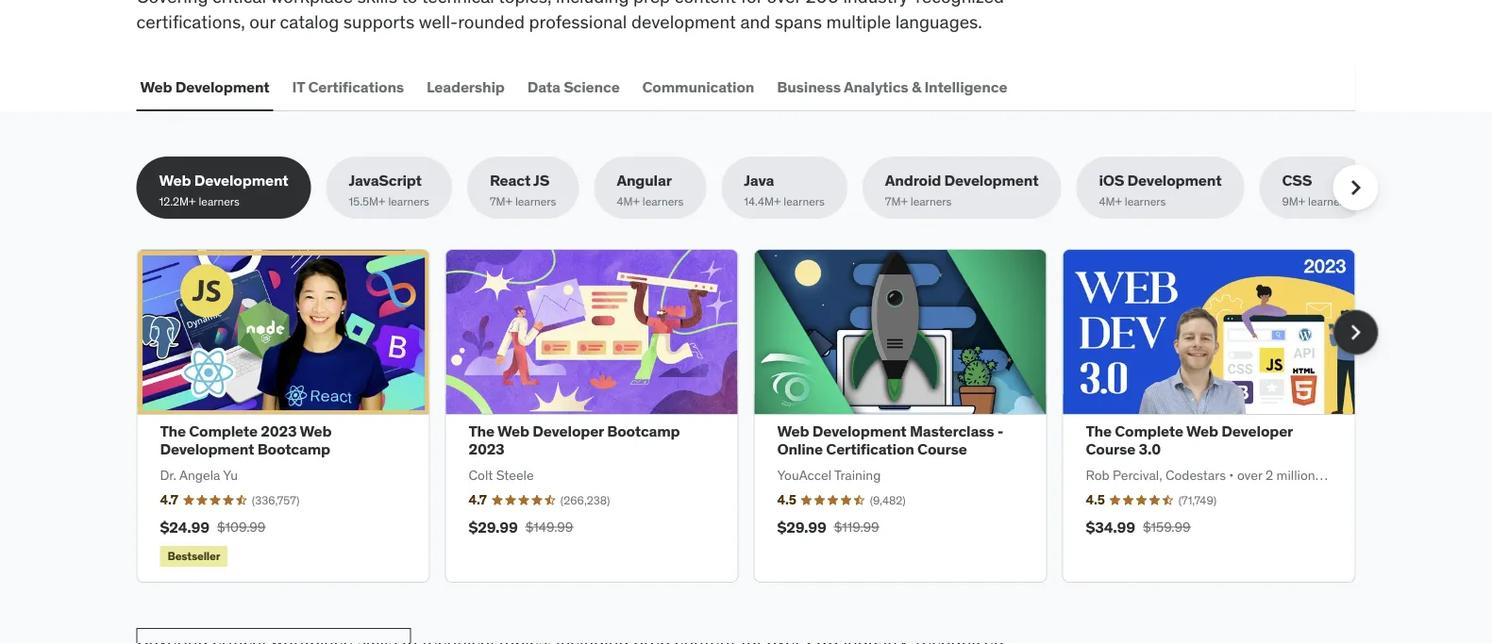 Task type: locate. For each thing, give the bounding box(es) containing it.
topics,
[[499, 0, 552, 8]]

0 horizontal spatial developer
[[533, 422, 604, 441]]

1 the from the left
[[160, 422, 186, 441]]

learners inside web development 12.2m+ learners
[[199, 194, 240, 209]]

0 horizontal spatial 2023
[[261, 422, 297, 441]]

web inside web development masterclass - online certification course
[[778, 422, 810, 441]]

content
[[675, 0, 737, 8]]

js
[[534, 171, 550, 190]]

web inside button
[[140, 77, 172, 96]]

the inside the complete 2023 web development bootcamp
[[160, 422, 186, 441]]

2 course from the left
[[1086, 440, 1136, 460]]

learners inside 'react js 7m+ learners'
[[515, 194, 557, 209]]

8 learners from the left
[[1309, 194, 1350, 209]]

1 horizontal spatial the
[[469, 422, 495, 441]]

next image
[[1341, 173, 1372, 203], [1341, 318, 1372, 348]]

course inside the complete web developer course 3.0
[[1086, 440, 1136, 460]]

development inside web development 12.2m+ learners
[[194, 171, 289, 190]]

1 horizontal spatial complete
[[1116, 422, 1184, 441]]

2 next image from the top
[[1341, 318, 1372, 348]]

1 vertical spatial next image
[[1341, 318, 1372, 348]]

learners inside angular 4m+ learners
[[643, 194, 684, 209]]

the complete 2023 web development bootcamp link
[[160, 422, 332, 460]]

15.5m+
[[349, 194, 386, 209]]

2 learners from the left
[[388, 194, 430, 209]]

react
[[490, 171, 531, 190]]

rounded
[[458, 10, 525, 33]]

ios development 4m+ learners
[[1100, 171, 1222, 209]]

complete inside the complete web developer course 3.0
[[1116, 422, 1184, 441]]

online
[[778, 440, 823, 460]]

the
[[160, 422, 186, 441], [469, 422, 495, 441], [1086, 422, 1112, 441]]

catalog
[[280, 10, 339, 33]]

7m+ down android
[[886, 194, 908, 209]]

1 4m+ from the left
[[617, 194, 640, 209]]

1 horizontal spatial developer
[[1222, 422, 1294, 441]]

5 learners from the left
[[784, 194, 825, 209]]

course left the 3.0
[[1086, 440, 1136, 460]]

0 horizontal spatial bootcamp
[[257, 440, 330, 460]]

1 next image from the top
[[1341, 173, 1372, 203]]

course
[[918, 440, 968, 460], [1086, 440, 1136, 460]]

development for web development 12.2m+ learners
[[194, 171, 289, 190]]

4 learners from the left
[[643, 194, 684, 209]]

1 horizontal spatial 4m+
[[1100, 194, 1123, 209]]

masterclass
[[910, 422, 995, 441]]

web development
[[140, 77, 270, 96]]

communication
[[643, 77, 755, 96]]

web
[[140, 77, 172, 96], [159, 171, 191, 190], [300, 422, 332, 441], [498, 422, 530, 441], [778, 422, 810, 441], [1187, 422, 1219, 441]]

the web developer bootcamp 2023 link
[[469, 422, 680, 460]]

android
[[886, 171, 942, 190]]

development inside android development 7m+ learners
[[945, 171, 1039, 190]]

3.0
[[1139, 440, 1162, 460]]

development inside the ios development 4m+ learners
[[1128, 171, 1222, 190]]

well-
[[419, 10, 458, 33]]

developer
[[533, 422, 604, 441], [1222, 422, 1294, 441]]

it
[[292, 77, 305, 96]]

development inside web development masterclass - online certification course
[[813, 422, 907, 441]]

0 horizontal spatial 4m+
[[617, 194, 640, 209]]

the for development
[[160, 422, 186, 441]]

java 14.4m+ learners
[[744, 171, 825, 209]]

2 the from the left
[[469, 422, 495, 441]]

2 4m+ from the left
[[1100, 194, 1123, 209]]

0 vertical spatial next image
[[1341, 173, 1372, 203]]

prep
[[634, 0, 671, 8]]

0 horizontal spatial course
[[918, 440, 968, 460]]

learners
[[199, 194, 240, 209], [388, 194, 430, 209], [515, 194, 557, 209], [643, 194, 684, 209], [784, 194, 825, 209], [911, 194, 952, 209], [1125, 194, 1166, 209], [1309, 194, 1350, 209]]

7m+ down react
[[490, 194, 513, 209]]

4m+
[[617, 194, 640, 209], [1100, 194, 1123, 209]]

0 horizontal spatial complete
[[189, 422, 258, 441]]

1 learners from the left
[[199, 194, 240, 209]]

7m+
[[490, 194, 513, 209], [886, 194, 908, 209]]

data
[[528, 77, 561, 96]]

4m+ down angular
[[617, 194, 640, 209]]

2 complete from the left
[[1116, 422, 1184, 441]]

development for android development 7m+ learners
[[945, 171, 1039, 190]]

learners inside javascript 15.5m+ learners
[[388, 194, 430, 209]]

7 learners from the left
[[1125, 194, 1166, 209]]

css 9m+ learners
[[1283, 171, 1350, 209]]

bootcamp inside the web developer bootcamp 2023
[[607, 422, 680, 441]]

web development 12.2m+ learners
[[159, 171, 289, 209]]

communication button
[[639, 64, 759, 110]]

complete for course
[[1116, 422, 1184, 441]]

learners inside android development 7m+ learners
[[911, 194, 952, 209]]

the inside the complete web developer course 3.0
[[1086, 422, 1112, 441]]

bootcamp
[[607, 422, 680, 441], [257, 440, 330, 460]]

200
[[806, 0, 839, 8]]

development inside button
[[175, 77, 270, 96]]

2023 inside the complete 2023 web development bootcamp
[[261, 422, 297, 441]]

7m+ inside android development 7m+ learners
[[886, 194, 908, 209]]

1 horizontal spatial bootcamp
[[607, 422, 680, 441]]

spans
[[775, 10, 822, 33]]

2 horizontal spatial the
[[1086, 422, 1112, 441]]

1 horizontal spatial 2023
[[469, 440, 505, 460]]

to
[[401, 0, 418, 8]]

web inside web development 12.2m+ learners
[[159, 171, 191, 190]]

4m+ inside the ios development 4m+ learners
[[1100, 194, 1123, 209]]

bootcamp inside the complete 2023 web development bootcamp
[[257, 440, 330, 460]]

1 7m+ from the left
[[490, 194, 513, 209]]

next image inside carousel "element"
[[1341, 318, 1372, 348]]

development
[[175, 77, 270, 96], [194, 171, 289, 190], [945, 171, 1039, 190], [1128, 171, 1222, 190], [813, 422, 907, 441], [160, 440, 254, 460]]

3 the from the left
[[1086, 422, 1112, 441]]

-
[[998, 422, 1004, 441]]

the for course
[[1086, 422, 1112, 441]]

course inside web development masterclass - online certification course
[[918, 440, 968, 460]]

2 developer from the left
[[1222, 422, 1294, 441]]

1 course from the left
[[918, 440, 968, 460]]

the complete web developer course 3.0
[[1086, 422, 1294, 460]]

the complete 2023 web development bootcamp
[[160, 422, 332, 460]]

data science button
[[524, 64, 624, 110]]

for
[[741, 0, 763, 8]]

1 horizontal spatial course
[[1086, 440, 1136, 460]]

next image inside the topic filters element
[[1341, 173, 1372, 203]]

9m+
[[1283, 194, 1306, 209]]

6 learners from the left
[[911, 194, 952, 209]]

0 horizontal spatial 7m+
[[490, 194, 513, 209]]

developer inside the web developer bootcamp 2023
[[533, 422, 604, 441]]

critical
[[213, 0, 266, 8]]

complete inside the complete 2023 web development bootcamp
[[189, 422, 258, 441]]

2023
[[261, 422, 297, 441], [469, 440, 505, 460]]

1 complete from the left
[[189, 422, 258, 441]]

recognized
[[916, 0, 1005, 8]]

the inside the web developer bootcamp 2023
[[469, 422, 495, 441]]

2 7m+ from the left
[[886, 194, 908, 209]]

web inside the complete 2023 web development bootcamp
[[300, 422, 332, 441]]

including
[[556, 0, 629, 8]]

1 horizontal spatial 7m+
[[886, 194, 908, 209]]

web development button
[[136, 64, 273, 110]]

3 learners from the left
[[515, 194, 557, 209]]

certifications
[[308, 77, 404, 96]]

complete
[[189, 422, 258, 441], [1116, 422, 1184, 441]]

4m+ down ios
[[1100, 194, 1123, 209]]

industry-
[[844, 0, 916, 8]]

java
[[744, 171, 774, 190]]

0 horizontal spatial the
[[160, 422, 186, 441]]

course left the - at the right
[[918, 440, 968, 460]]

7m+ inside 'react js 7m+ learners'
[[490, 194, 513, 209]]

1 developer from the left
[[533, 422, 604, 441]]

&
[[912, 77, 922, 96]]



Task type: describe. For each thing, give the bounding box(es) containing it.
learners inside java 14.4m+ learners
[[784, 194, 825, 209]]

workplace
[[271, 0, 353, 8]]

languages.
[[896, 10, 983, 33]]

it certifications button
[[289, 64, 408, 110]]

science
[[564, 77, 620, 96]]

14.4m+
[[744, 194, 781, 209]]

next image for the topic filters element
[[1341, 173, 1372, 203]]

javascript 15.5m+ learners
[[349, 171, 430, 209]]

business analytics & intelligence button
[[774, 64, 1012, 110]]

7m+ for react js
[[490, 194, 513, 209]]

learners inside the ios development 4m+ learners
[[1125, 194, 1166, 209]]

covering
[[136, 0, 208, 8]]

supports
[[344, 10, 415, 33]]

css
[[1283, 171, 1313, 190]]

learners inside css 9m+ learners
[[1309, 194, 1350, 209]]

react js 7m+ learners
[[490, 171, 557, 209]]

web development masterclass - online certification course
[[778, 422, 1004, 460]]

development
[[632, 10, 736, 33]]

the complete web developer course 3.0 link
[[1086, 422, 1294, 460]]

12.2m+
[[159, 194, 196, 209]]

technical
[[422, 0, 495, 8]]

next image for carousel "element"
[[1341, 318, 1372, 348]]

multiple
[[827, 10, 892, 33]]

and
[[741, 10, 771, 33]]

development for ios development 4m+ learners
[[1128, 171, 1222, 190]]

business
[[777, 77, 841, 96]]

angular 4m+ learners
[[617, 171, 684, 209]]

development for web development masterclass - online certification course
[[813, 422, 907, 441]]

developer inside the complete web developer course 3.0
[[1222, 422, 1294, 441]]

angular
[[617, 171, 672, 190]]

complete for development
[[189, 422, 258, 441]]

it certifications
[[292, 77, 404, 96]]

carousel element
[[136, 249, 1379, 584]]

web development masterclass - online certification course link
[[778, 422, 1004, 460]]

our
[[250, 10, 276, 33]]

development inside the complete 2023 web development bootcamp
[[160, 440, 254, 460]]

data science
[[528, 77, 620, 96]]

professional
[[529, 10, 627, 33]]

leadership
[[427, 77, 505, 96]]

web inside the web developer bootcamp 2023
[[498, 422, 530, 441]]

web inside the complete web developer course 3.0
[[1187, 422, 1219, 441]]

javascript
[[349, 171, 422, 190]]

business analytics & intelligence
[[777, 77, 1008, 96]]

covering critical workplace skills to technical topics, including prep content for over 200 industry-recognized certifications, our catalog supports well-rounded professional development and spans multiple languages.
[[136, 0, 1005, 33]]

intelligence
[[925, 77, 1008, 96]]

over
[[767, 0, 802, 8]]

ios
[[1100, 171, 1125, 190]]

analytics
[[844, 77, 909, 96]]

4m+ inside angular 4m+ learners
[[617, 194, 640, 209]]

certification
[[827, 440, 915, 460]]

topic filters element
[[136, 157, 1379, 219]]

android development 7m+ learners
[[886, 171, 1039, 209]]

2023 inside the web developer bootcamp 2023
[[469, 440, 505, 460]]

the for 2023
[[469, 422, 495, 441]]

leadership button
[[423, 64, 509, 110]]

certifications,
[[136, 10, 245, 33]]

7m+ for android development
[[886, 194, 908, 209]]

development for web development
[[175, 77, 270, 96]]

skills
[[357, 0, 397, 8]]

the web developer bootcamp 2023
[[469, 422, 680, 460]]



Task type: vqa. For each thing, say whether or not it's contained in the screenshot.
4.4
no



